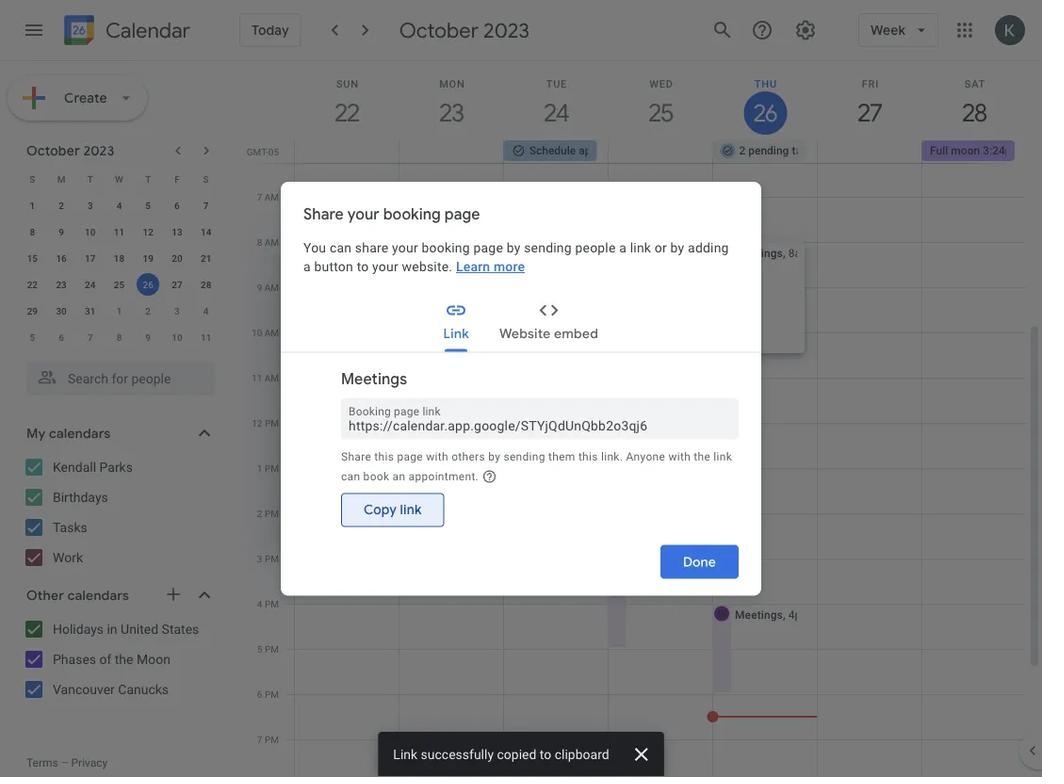 Task type: locate. For each thing, give the bounding box(es) containing it.
gmt-
[[247, 146, 268, 157]]

2 vertical spatial 1
[[257, 463, 263, 474]]

book
[[364, 470, 390, 483]]

19
[[143, 253, 154, 264]]

pm up the 2 pm in the bottom of the page
[[265, 463, 279, 474]]

appointment.
[[409, 470, 479, 483]]

0 horizontal spatial t
[[87, 173, 93, 185]]

2 vertical spatial 6
[[257, 689, 263, 701]]

25 element
[[108, 273, 131, 296]]

your
[[348, 205, 380, 224], [392, 240, 418, 256], [373, 259, 399, 275], [391, 403, 420, 420]]

page inside share this page with others by sending them this link. anyone with the link can book an appointment.
[[397, 450, 423, 464]]

page inside "booking page link https://calendar.app.google/styjqdunqbb2o3qj6"
[[394, 405, 420, 418]]

4 pm from the top
[[265, 553, 279, 565]]

calendars up in
[[68, 588, 129, 604]]

row group
[[18, 192, 221, 351]]

them
[[549, 450, 576, 464]]

0 vertical spatial october
[[400, 17, 479, 43]]

s right f
[[203, 173, 209, 185]]

1 horizontal spatial name
[[434, 460, 462, 473]]

6 inside grid
[[257, 689, 263, 701]]

parks inside my calendars "list"
[[99, 460, 133, 475]]

6 up 13 element
[[174, 200, 180, 211]]

0 horizontal spatial the
[[115, 652, 133, 668]]

1 for 1 pm
[[257, 463, 263, 474]]

parks up on
[[394, 487, 427, 503]]

calendars for other calendars
[[68, 588, 129, 604]]

5 down 29 element
[[30, 332, 35, 343]]

booking right for
[[584, 507, 624, 520]]

4 up 11 element
[[117, 200, 122, 211]]

0 vertical spatial 4
[[117, 200, 122, 211]]

see all your booking pages link
[[347, 403, 517, 420]]

3:24pm
[[983, 144, 1022, 157]]

1 horizontal spatial 11
[[201, 332, 211, 343]]

1
[[30, 200, 35, 211], [117, 305, 122, 317], [257, 463, 263, 474]]

0 vertical spatial 2023
[[484, 17, 530, 43]]

2 vertical spatial 5
[[257, 644, 263, 655]]

clipboard
[[555, 747, 610, 763]]

1 horizontal spatial a
[[620, 240, 627, 256]]

2 for 2 pm
[[257, 508, 263, 519]]

0 horizontal spatial 9
[[59, 226, 64, 238]]

7 for november 7 element
[[88, 332, 93, 343]]

min
[[366, 327, 388, 343]]

1 horizontal spatial 3
[[174, 305, 180, 317]]

meetings right adding
[[735, 247, 783, 260]]

1 horizontal spatial kendall
[[347, 487, 390, 503]]

2 horizontal spatial 5
[[257, 644, 263, 655]]

11 down the 10 am
[[252, 372, 262, 384]]

page right all
[[394, 405, 420, 418]]

1 horizontal spatial the
[[694, 450, 711, 464]]

on
[[405, 507, 418, 520]]

meetings
[[735, 247, 783, 260], [421, 292, 469, 305], [526, 337, 574, 350], [341, 370, 407, 389], [735, 609, 783, 622]]

first
[[347, 460, 369, 473]]

grid
[[241, 61, 1043, 778]]

kendall up birthdays
[[53, 460, 96, 475]]

privacy link
[[71, 757, 108, 770]]

am up the 12 pm
[[265, 372, 279, 384]]

booking inside "booking page link https://calendar.app.google/styjqdunqbb2o3qj6"
[[349, 405, 391, 418]]

pm down 1 pm
[[265, 508, 279, 519]]

link inside you can share your booking page by sending people a link or by adding a button to your website.
[[631, 240, 652, 256]]

pages
[[478, 403, 517, 420]]

to inside you can share your booking page by sending people a link or by adding a button to your website.
[[357, 259, 369, 275]]

cell
[[295, 140, 400, 163], [400, 140, 504, 163], [609, 140, 713, 163], [818, 140, 922, 163]]

0 horizontal spatial 4
[[117, 200, 122, 211]]

45
[[347, 327, 362, 343]]

2 for 2 pending tasks
[[740, 144, 746, 157]]

today
[[252, 22, 289, 38]]

2 inside button
[[740, 144, 746, 157]]

pm for 1 pm
[[265, 463, 279, 474]]

page up pages
[[475, 371, 507, 388]]

this up book
[[375, 450, 394, 464]]

3 am from the top
[[265, 282, 279, 293]]

share
[[304, 205, 344, 224], [341, 450, 372, 464]]

5 for 5 pm
[[257, 644, 263, 655]]

1 horizontal spatial 1
[[117, 305, 122, 317]]

2 horizontal spatial 6
[[257, 689, 263, 701]]

1 vertical spatial sending
[[504, 450, 546, 464]]

link right anyone
[[714, 450, 733, 464]]

parks inside kendall parks busy times on this calendar are unavailable for booking
[[394, 487, 427, 503]]

meetings , down the "done" button
[[735, 609, 789, 622]]

link right copy
[[400, 502, 422, 518]]

9 down november 2 element
[[146, 332, 151, 343]]

6 down 30 element
[[59, 332, 64, 343]]

november 5 element
[[21, 326, 44, 349]]

1 vertical spatial 3
[[174, 305, 180, 317]]

meetings , up "booking page link https://calendar.app.google/styjqdunqbb2o3qj6"
[[526, 337, 580, 350]]

can up button
[[330, 240, 352, 256]]

1 for november 1 element
[[117, 305, 122, 317]]

by right or
[[671, 240, 685, 256]]

0 horizontal spatial by
[[489, 450, 501, 464]]

this right on
[[421, 507, 439, 520]]

17 element
[[79, 247, 102, 270]]

10 inside grid
[[252, 327, 262, 338]]

0 vertical spatial 1
[[30, 200, 35, 211]]

2 vertical spatial 9
[[146, 332, 151, 343]]

1 vertical spatial 6
[[59, 332, 64, 343]]

full moon 3:24pm button
[[922, 140, 1022, 161]]

4 inside 'element'
[[203, 305, 209, 317]]

november 8 element
[[108, 326, 131, 349]]

other calendars list
[[4, 615, 234, 705]]

1 horizontal spatial to
[[540, 747, 552, 763]]

2 horizontal spatial 8
[[257, 237, 262, 248]]

2 pm from the top
[[265, 463, 279, 474]]

this left link.
[[579, 450, 598, 464]]

kendall inside kendall parks busy times on this calendar are unavailable for booking
[[347, 487, 390, 503]]

16 element
[[50, 247, 73, 270]]

31 element
[[79, 300, 102, 322]]

pm down the 6 pm
[[265, 734, 279, 746]]

10 up 17
[[85, 226, 96, 238]]

copied
[[497, 747, 537, 763]]

13 element
[[166, 221, 188, 243]]

this
[[375, 450, 394, 464], [579, 450, 598, 464], [421, 507, 439, 520]]

parks down my calendars dropdown button
[[99, 460, 133, 475]]

1 horizontal spatial 6
[[174, 200, 180, 211]]

booking for https://calendar.app.google/styjqdunqbb2o3qj6
[[349, 405, 391, 418]]

calendar element
[[60, 11, 190, 53]]

8 up 15 element
[[30, 226, 35, 238]]

tasks
[[53, 520, 87, 536]]

your down share at left top
[[373, 259, 399, 275]]

my
[[26, 425, 46, 442]]

1 vertical spatial 5
[[30, 332, 35, 343]]

1 vertical spatial 11
[[201, 332, 211, 343]]

1 pm
[[257, 463, 279, 474]]

2 horizontal spatial 1
[[257, 463, 263, 474]]

row containing 5
[[18, 324, 221, 351]]

7 down gmt-
[[257, 191, 262, 203]]

11 for 11 am
[[252, 372, 262, 384]]

20 element
[[166, 247, 188, 270]]

you can share your booking page by sending people a link or by adding a button to your website.
[[304, 240, 729, 275]]

meetings up all
[[341, 370, 407, 389]]

1 with from the left
[[426, 450, 449, 464]]

t left f
[[145, 173, 151, 185]]

3 up november 10 element
[[174, 305, 180, 317]]

1 vertical spatial can
[[341, 470, 360, 483]]

s left m
[[30, 173, 35, 185]]

8 up 9 am
[[257, 237, 262, 248]]

share up book
[[341, 450, 372, 464]]

share for share your booking page
[[304, 205, 344, 224]]

1 inside grid
[[257, 463, 263, 474]]

1 horizontal spatial s
[[203, 173, 209, 185]]

0 vertical spatial the
[[694, 450, 711, 464]]

1 horizontal spatial ·
[[465, 460, 468, 473]]

9 up 16 element
[[59, 226, 64, 238]]

pm up 5 pm
[[265, 599, 279, 610]]

1 vertical spatial the
[[115, 652, 133, 668]]

by right others
[[489, 450, 501, 464]]

7 inside november 7 element
[[88, 332, 93, 343]]

8 am
[[257, 237, 279, 248]]

s
[[30, 173, 35, 185], [203, 173, 209, 185]]

1 vertical spatial october
[[26, 142, 80, 159]]

8 pm from the top
[[265, 734, 279, 746]]

pm down 5 pm
[[265, 689, 279, 701]]

6 pm
[[257, 689, 279, 701]]

1 vertical spatial a
[[304, 259, 311, 275]]

2 t from the left
[[145, 173, 151, 185]]

name right first at left
[[372, 460, 400, 473]]

31
[[85, 305, 96, 317]]

with up appointment.
[[426, 450, 449, 464]]

link inside button
[[400, 502, 422, 518]]

2 with from the left
[[669, 450, 691, 464]]

booking page link https://calendar.app.google/styjqdunqbb2o3qj6
[[349, 405, 648, 434]]

november 3 element
[[166, 300, 188, 322]]

2 horizontal spatial 4
[[257, 599, 263, 610]]

26, today element
[[137, 273, 160, 296]]

october 2023 grid
[[18, 166, 221, 351]]

terms link
[[26, 757, 58, 770]]

2 am from the top
[[265, 237, 279, 248]]

row
[[287, 140, 1043, 163], [18, 166, 221, 192], [18, 192, 221, 219], [18, 219, 221, 245], [18, 245, 221, 272], [18, 272, 221, 298], [18, 298, 221, 324], [18, 324, 221, 351]]

16
[[56, 253, 67, 264]]

pm for 3 pm
[[265, 553, 279, 565]]

pm up 1 pm
[[265, 418, 279, 429]]

11 element
[[108, 221, 131, 243]]

pm for 12 pm
[[265, 418, 279, 429]]

7 am
[[257, 191, 279, 203]]

kendall
[[53, 460, 96, 475], [347, 487, 390, 503]]

1 s from the left
[[30, 173, 35, 185]]

name
[[372, 460, 400, 473], [434, 460, 462, 473]]

the
[[694, 450, 711, 464], [115, 652, 133, 668]]

0 horizontal spatial with
[[426, 450, 449, 464]]

booking up see all your booking pages
[[421, 371, 472, 388]]

1 up 15 element
[[30, 200, 35, 211]]

calendars inside dropdown button
[[49, 425, 111, 442]]

sending inside share this page with others by sending them this link. anyone with the link can book an appointment.
[[504, 450, 546, 464]]

link inside share this page with others by sending them this link. anyone with the link can book an appointment.
[[714, 450, 733, 464]]

9 inside grid
[[257, 282, 262, 293]]

25
[[114, 279, 125, 290]]

page inside you can share your booking page by sending people a link or by adding a button to your website.
[[474, 240, 504, 256]]

2 vertical spatial 11
[[252, 372, 262, 384]]

pm for 4 pm
[[265, 599, 279, 610]]

october 2023
[[400, 17, 530, 43], [26, 142, 114, 159]]

0 vertical spatial share
[[304, 205, 344, 224]]

kendall inside my calendars "list"
[[53, 460, 96, 475]]

9 am
[[257, 282, 279, 293]]

phases of the moon
[[53, 652, 171, 668]]

1 horizontal spatial with
[[669, 450, 691, 464]]

form
[[398, 440, 426, 456]]

calendars
[[49, 425, 111, 442], [68, 588, 129, 604]]

0 horizontal spatial 12
[[143, 226, 154, 238]]

row containing 29
[[18, 298, 221, 324]]

other calendars
[[26, 588, 129, 604]]

11 up 18
[[114, 226, 125, 238]]

6 for 'november 6' element
[[59, 332, 64, 343]]

2 cell from the left
[[400, 140, 504, 163]]

button
[[314, 259, 354, 275]]

2 horizontal spatial 11
[[252, 372, 262, 384]]

share up you
[[304, 205, 344, 224]]

calendars inside 'dropdown button'
[[68, 588, 129, 604]]

6 pm from the top
[[265, 644, 279, 655]]

3 cell from the left
[[609, 140, 713, 163]]

12 inside 'element'
[[143, 226, 154, 238]]

12 element
[[137, 221, 160, 243]]

am down 05 in the left top of the page
[[265, 191, 279, 203]]

12 for 12 pm
[[252, 418, 263, 429]]

link inside "booking page link https://calendar.app.google/styjqdunqbb2o3qj6"
[[423, 405, 441, 418]]

30 element
[[50, 300, 73, 322]]

schedule appointment
[[530, 144, 643, 157]]

row containing schedule appointment
[[287, 140, 1043, 163]]

11
[[114, 226, 125, 238], [201, 332, 211, 343], [252, 372, 262, 384]]

1 vertical spatial calendars
[[68, 588, 129, 604]]

6 for 6 pm
[[257, 689, 263, 701]]

1 am from the top
[[265, 191, 279, 203]]

1 horizontal spatial 8
[[117, 332, 122, 343]]

4 for november 4 'element'
[[203, 305, 209, 317]]

f
[[175, 173, 180, 185]]

0 horizontal spatial this
[[375, 450, 394, 464]]

learn more link
[[456, 259, 525, 275]]

0 vertical spatial october 2023
[[400, 17, 530, 43]]

1 horizontal spatial this
[[421, 507, 439, 520]]

am down 9 am
[[265, 327, 279, 338]]

1 horizontal spatial 12
[[252, 418, 263, 429]]

9
[[59, 226, 64, 238], [257, 282, 262, 293], [146, 332, 151, 343]]

open booking page
[[383, 371, 507, 388]]

parks for kendall parks busy times on this calendar are unavailable for booking
[[394, 487, 427, 503]]

row containing 22
[[18, 272, 221, 298]]

sending inside you can share your booking page by sending people a link or by adding a button to your website.
[[524, 240, 572, 256]]

11 inside grid
[[252, 372, 262, 384]]

0 vertical spatial calendars
[[49, 425, 111, 442]]

sending left them
[[504, 450, 546, 464]]

3 inside november 3 element
[[174, 305, 180, 317]]

1 · from the left
[[403, 460, 406, 473]]

phases
[[53, 652, 96, 668]]

9 up the 10 am
[[257, 282, 262, 293]]

1 horizontal spatial 4
[[203, 305, 209, 317]]

booking up "website."
[[422, 240, 470, 256]]

main drawer image
[[23, 19, 45, 41]]

calendars up kendall parks
[[49, 425, 111, 442]]

0 vertical spatial 9
[[59, 226, 64, 238]]

0 horizontal spatial 5
[[30, 332, 35, 343]]

1 down the 12 pm
[[257, 463, 263, 474]]

2023
[[484, 17, 530, 43], [83, 142, 114, 159]]

1 vertical spatial 1
[[117, 305, 122, 317]]

1 down 25 element
[[117, 305, 122, 317]]

10 am
[[252, 327, 279, 338]]

can left book
[[341, 470, 360, 483]]

am for 7 am
[[265, 191, 279, 203]]

1 horizontal spatial 5
[[146, 200, 151, 211]]

by
[[507, 240, 521, 256], [671, 240, 685, 256], [489, 450, 501, 464]]

0 horizontal spatial name
[[372, 460, 400, 473]]

your right all
[[391, 403, 420, 420]]

0 horizontal spatial 6
[[59, 332, 64, 343]]

7 down the 6 pm
[[257, 734, 263, 746]]

to right copied
[[540, 747, 552, 763]]

2 horizontal spatial 10
[[252, 327, 262, 338]]

unavailable
[[507, 507, 564, 520]]

5 up the 6 pm
[[257, 644, 263, 655]]

11 down november 4 'element'
[[201, 332, 211, 343]]

10 down november 3 element
[[172, 332, 183, 343]]

pm down the 2 pm in the bottom of the page
[[265, 553, 279, 565]]

1 pm from the top
[[265, 418, 279, 429]]

1 horizontal spatial october
[[400, 17, 479, 43]]

page up learn more link
[[474, 240, 504, 256]]

0 horizontal spatial 10
[[85, 226, 96, 238]]

None search field
[[0, 355, 234, 396]]

0 vertical spatial sending
[[524, 240, 572, 256]]

7 down 31 'element'
[[88, 332, 93, 343]]

10 up 11 am
[[252, 327, 262, 338]]

0 horizontal spatial 2023
[[83, 142, 114, 159]]

0 vertical spatial parks
[[99, 460, 133, 475]]

1 vertical spatial share
[[341, 450, 372, 464]]

11 am
[[252, 372, 279, 384]]

2 vertical spatial 4
[[257, 599, 263, 610]]

am for 9 am
[[265, 282, 279, 293]]

5 up 12 'element'
[[146, 200, 151, 211]]

6
[[174, 200, 180, 211], [59, 332, 64, 343], [257, 689, 263, 701]]

1 vertical spatial kendall
[[347, 487, 390, 503]]

1 vertical spatial 4
[[203, 305, 209, 317]]

7 pm from the top
[[265, 689, 279, 701]]

5
[[146, 200, 151, 211], [30, 332, 35, 343], [257, 644, 263, 655]]

11 for 11 element
[[114, 226, 125, 238]]

22
[[27, 279, 38, 290]]

1 name from the left
[[372, 460, 400, 473]]

0 vertical spatial kendall
[[53, 460, 96, 475]]

kendall for kendall parks busy times on this calendar are unavailable for booking
[[347, 487, 390, 503]]

1 horizontal spatial 10
[[172, 332, 183, 343]]

0 horizontal spatial october 2023
[[26, 142, 114, 159]]

0 horizontal spatial 11
[[114, 226, 125, 238]]

a right people at right top
[[620, 240, 627, 256]]

the inside 'list'
[[115, 652, 133, 668]]

booking down open
[[349, 405, 391, 418]]

1 horizontal spatial parks
[[394, 487, 427, 503]]

0 vertical spatial 12
[[143, 226, 154, 238]]

by up more
[[507, 240, 521, 256]]

for
[[567, 507, 581, 520]]

0 horizontal spatial 8
[[30, 226, 35, 238]]

schedule
[[530, 144, 576, 157]]

0 horizontal spatial ·
[[403, 460, 406, 473]]

0 horizontal spatial october
[[26, 142, 80, 159]]

my calendars list
[[4, 453, 234, 573]]

1 horizontal spatial t
[[145, 173, 151, 185]]

w
[[115, 173, 123, 185]]

with right anyone
[[669, 450, 691, 464]]

share your booking page dialog
[[281, 182, 762, 596]]

3 down the 2 pm in the bottom of the page
[[257, 553, 263, 565]]

am down 8 am
[[265, 282, 279, 293]]

18
[[114, 253, 125, 264]]

can
[[330, 240, 352, 256], [341, 470, 360, 483]]

booking for name
[[347, 440, 395, 456]]

booking up first at left
[[347, 440, 395, 456]]

are
[[488, 507, 504, 520]]

am left you
[[265, 237, 279, 248]]

link down 'open booking page'
[[423, 405, 441, 418]]

3 pm from the top
[[265, 508, 279, 519]]

november 10 element
[[166, 326, 188, 349]]

12 up 19
[[143, 226, 154, 238]]

name right last
[[434, 460, 462, 473]]

learn more
[[456, 259, 525, 275]]

booking down 'open booking page'
[[423, 403, 475, 420]]

calendar heading
[[102, 17, 190, 44]]

4 am from the top
[[265, 327, 279, 338]]

0 horizontal spatial to
[[357, 259, 369, 275]]

9 for november 9 element
[[146, 332, 151, 343]]

kendall parks
[[53, 460, 133, 475]]

times
[[374, 507, 402, 520]]

0 vertical spatial can
[[330, 240, 352, 256]]

7 up the 14 element
[[203, 200, 209, 211]]

5 pm from the top
[[265, 599, 279, 610]]

7
[[257, 191, 262, 203], [203, 200, 209, 211], [88, 332, 93, 343], [257, 734, 263, 746]]

8 down november 1 element
[[117, 332, 122, 343]]

1 vertical spatial 2023
[[83, 142, 114, 159]]

5 am from the top
[[265, 372, 279, 384]]

3 up 10 element
[[88, 200, 93, 211]]

share inside share this page with others by sending them this link. anyone with the link can book an appointment.
[[341, 450, 372, 464]]

a down you
[[304, 259, 311, 275]]

booking inside kendall parks busy times on this calendar are unavailable for booking
[[584, 507, 624, 520]]

11 inside 11 element
[[114, 226, 125, 238]]

kendall down book
[[347, 487, 390, 503]]

0 vertical spatial 3
[[88, 200, 93, 211]]

kendall for kendall parks
[[53, 460, 96, 475]]

delete appointment schedule image
[[626, 248, 645, 267]]

12 inside grid
[[252, 418, 263, 429]]

meetings inside share your booking page dialog
[[341, 370, 407, 389]]

an
[[393, 470, 406, 483]]

11 for november 11 element
[[201, 332, 211, 343]]

14
[[201, 226, 211, 238]]

1 horizontal spatial 9
[[146, 332, 151, 343]]

anyone
[[626, 450, 666, 464]]

booking inside the booking form first name · last name · email address
[[347, 440, 395, 456]]

3 for 3 pm
[[257, 553, 263, 565]]

4 up 5 pm
[[257, 599, 263, 610]]

11 inside november 11 element
[[201, 332, 211, 343]]

1 t from the left
[[87, 173, 93, 185]]

done button
[[661, 545, 739, 579]]

· left email
[[465, 460, 468, 473]]

·
[[403, 460, 406, 473], [465, 460, 468, 473]]

0 horizontal spatial s
[[30, 173, 35, 185]]

to down share at left top
[[357, 259, 369, 275]]

1 horizontal spatial by
[[507, 240, 521, 256]]

1 vertical spatial 12
[[252, 418, 263, 429]]

pm for 7 pm
[[265, 734, 279, 746]]

45 min appointments
[[347, 327, 475, 343]]

2 horizontal spatial 3
[[257, 553, 263, 565]]

other
[[26, 588, 64, 604]]

1 vertical spatial 9
[[257, 282, 262, 293]]

link left or
[[631, 240, 652, 256]]

this inside kendall parks busy times on this calendar are unavailable for booking
[[421, 507, 439, 520]]

parks for kendall parks
[[99, 460, 133, 475]]

12 down 11 am
[[252, 418, 263, 429]]

0 vertical spatial to
[[357, 259, 369, 275]]

4 up november 11 element
[[203, 305, 209, 317]]

8 for november 8 element
[[117, 332, 122, 343]]

0 vertical spatial 11
[[114, 226, 125, 238]]

15 element
[[21, 247, 44, 270]]



Task type: vqa. For each thing, say whether or not it's contained in the screenshot.
Parks within the Kendall Parks Busy times on this calendar are unavailable for booking
yes



Task type: describe. For each thing, give the bounding box(es) containing it.
november 4 element
[[195, 300, 217, 322]]

today button
[[239, 13, 301, 47]]

0 horizontal spatial 3
[[88, 200, 93, 211]]

17
[[85, 253, 96, 264]]

1 vertical spatial to
[[540, 747, 552, 763]]

2 pm
[[257, 508, 279, 519]]

november 1 element
[[108, 300, 131, 322]]

2 pending tasks button
[[713, 140, 820, 161]]

calendar
[[442, 507, 485, 520]]

copy link
[[364, 502, 422, 518]]

all
[[374, 403, 388, 420]]

14 element
[[195, 221, 217, 243]]

moon
[[137, 652, 171, 668]]

am for 10 am
[[265, 327, 279, 338]]

meetings down "website."
[[421, 292, 469, 305]]

24
[[85, 279, 96, 290]]

can inside you can share your booking page by sending people a link or by adding a button to your website.
[[330, 240, 352, 256]]

calendar
[[106, 17, 190, 44]]

2 horizontal spatial by
[[671, 240, 685, 256]]

share your booking page
[[304, 205, 480, 224]]

meetings up "booking page link https://calendar.app.google/styjqdunqbb2o3qj6"
[[526, 337, 574, 350]]

meetings , down "website."
[[421, 292, 475, 305]]

28
[[201, 279, 211, 290]]

open
[[383, 371, 418, 388]]

pm for 2 pm
[[265, 508, 279, 519]]

states
[[162, 622, 199, 637]]

am for 8 am
[[265, 237, 279, 248]]

of
[[99, 652, 112, 668]]

booking up share at left top
[[383, 205, 441, 224]]

2 down m
[[59, 200, 64, 211]]

schedule appointment button
[[504, 140, 643, 161]]

1 horizontal spatial october 2023
[[400, 17, 530, 43]]

full moon 3:24pm
[[931, 144, 1022, 157]]

booking form first name · last name · email address
[[347, 440, 542, 473]]

1 horizontal spatial 2023
[[484, 17, 530, 43]]

0 horizontal spatial 1
[[30, 200, 35, 211]]

vancouver canucks
[[53, 682, 169, 698]]

2 horizontal spatial this
[[579, 450, 598, 464]]

m
[[57, 173, 65, 185]]

terms – privacy
[[26, 757, 108, 770]]

your up "website."
[[392, 240, 418, 256]]

pm for 6 pm
[[265, 689, 279, 701]]

november 6 element
[[50, 326, 73, 349]]

10 for 10 element
[[85, 226, 96, 238]]

copy
[[364, 502, 397, 518]]

am for 11 am
[[265, 372, 279, 384]]

4 for 4 pm
[[257, 599, 263, 610]]

november 7 element
[[79, 326, 102, 349]]

meetings , right adding
[[735, 247, 789, 260]]

0 vertical spatial a
[[620, 240, 627, 256]]

kendall parks busy times on this calendar are unavailable for booking
[[347, 487, 624, 520]]

0 horizontal spatial a
[[304, 259, 311, 275]]

in
[[107, 622, 117, 637]]

4 cell from the left
[[818, 140, 922, 163]]

birthdays
[[53, 490, 108, 505]]

address
[[501, 460, 542, 473]]

my calendars button
[[4, 419, 234, 449]]

link
[[393, 747, 418, 763]]

terms
[[26, 757, 58, 770]]

19 element
[[137, 247, 160, 270]]

successfully
[[421, 747, 494, 763]]

website.
[[402, 259, 453, 275]]

booking inside you can share your booking page by sending people a link or by adding a button to your website.
[[422, 240, 470, 256]]

https://calendar.app.google/styjqdunqbb2o3qj6
[[349, 418, 648, 434]]

see
[[347, 403, 371, 420]]

29 element
[[21, 300, 44, 322]]

other calendars button
[[4, 581, 234, 611]]

23 element
[[50, 273, 73, 296]]

row containing 15
[[18, 245, 221, 272]]

28 element
[[195, 273, 217, 296]]

row containing s
[[18, 166, 221, 192]]

canucks
[[118, 682, 169, 698]]

7 pm
[[257, 734, 279, 746]]

26 cell
[[134, 272, 163, 298]]

united
[[121, 622, 159, 637]]

0 vertical spatial 5
[[146, 200, 151, 211]]

meetings down the "done" button
[[735, 609, 783, 622]]

link.
[[602, 450, 623, 464]]

row containing 1
[[18, 192, 221, 219]]

november 9 element
[[137, 326, 160, 349]]

your up share at left top
[[348, 205, 380, 224]]

21
[[201, 253, 211, 264]]

people
[[576, 240, 616, 256]]

page up learn
[[445, 205, 480, 224]]

0 vertical spatial 6
[[174, 200, 180, 211]]

1 vertical spatial october 2023
[[26, 142, 114, 159]]

21 element
[[195, 247, 217, 270]]

2 s from the left
[[203, 173, 209, 185]]

pm for 5 pm
[[265, 644, 279, 655]]

12 for 12
[[143, 226, 154, 238]]

7 for 7 pm
[[257, 734, 263, 746]]

share
[[355, 240, 389, 256]]

link successfully copied to clipboard
[[393, 747, 610, 763]]

busy
[[347, 507, 371, 520]]

8 for 8 am
[[257, 237, 262, 248]]

30
[[56, 305, 67, 317]]

10 for 10 am
[[252, 327, 262, 338]]

copy link button
[[341, 493, 445, 527]]

holidays
[[53, 622, 104, 637]]

15
[[27, 253, 38, 264]]

by inside share this page with others by sending them this link. anyone with the link can book an appointment.
[[489, 450, 501, 464]]

others
[[452, 450, 486, 464]]

can inside share this page with others by sending them this link. anyone with the link can book an appointment.
[[341, 470, 360, 483]]

appointment
[[579, 144, 643, 157]]

9 for 9 am
[[257, 282, 262, 293]]

4 pm
[[257, 599, 279, 610]]

5 pm
[[257, 644, 279, 655]]

calendars for my calendars
[[49, 425, 111, 442]]

work
[[53, 550, 83, 566]]

10 for november 10 element
[[172, 332, 183, 343]]

vancouver
[[53, 682, 115, 698]]

grid containing schedule appointment
[[241, 61, 1043, 778]]

november 2 element
[[137, 300, 160, 322]]

22 element
[[21, 273, 44, 296]]

7 for 7 am
[[257, 191, 262, 203]]

tasks
[[792, 144, 820, 157]]

1 cell from the left
[[295, 140, 400, 163]]

or
[[655, 240, 667, 256]]

20
[[172, 253, 183, 264]]

my calendars
[[26, 425, 111, 442]]

done
[[684, 554, 717, 570]]

share for share this page with others by sending them this link. anyone with the link can book an appointment.
[[341, 450, 372, 464]]

3 for november 3 element
[[174, 305, 180, 317]]

the inside share this page with others by sending them this link. anyone with the link can book an appointment.
[[694, 450, 711, 464]]

05
[[268, 146, 279, 157]]

gmt-05
[[247, 146, 279, 157]]

2 for november 2 element
[[146, 305, 151, 317]]

24 element
[[79, 273, 102, 296]]

appointments
[[392, 327, 475, 343]]

pending
[[749, 144, 790, 157]]

row group containing 1
[[18, 192, 221, 351]]

27
[[172, 279, 183, 290]]

november 11 element
[[195, 326, 217, 349]]

row inside grid
[[287, 140, 1043, 163]]

2 name from the left
[[434, 460, 462, 473]]

5 for "november 5" element
[[30, 332, 35, 343]]

moon
[[952, 144, 981, 157]]

3 pm
[[257, 553, 279, 565]]

10 element
[[79, 221, 102, 243]]

privacy
[[71, 757, 108, 770]]

2 · from the left
[[465, 460, 468, 473]]

23
[[56, 279, 67, 290]]

27 element
[[166, 273, 188, 296]]

row containing 8
[[18, 219, 221, 245]]

18 element
[[108, 247, 131, 270]]

learn
[[456, 259, 491, 275]]



